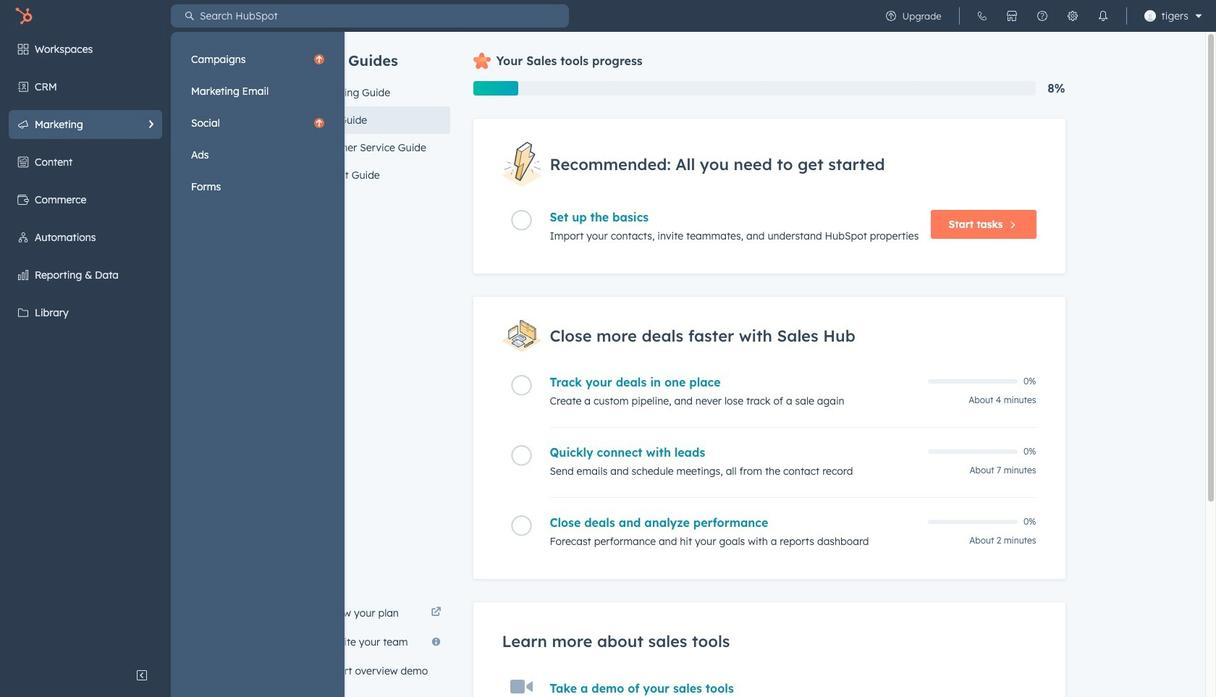 Task type: locate. For each thing, give the bounding box(es) containing it.
notifications image
[[1097, 10, 1109, 22]]

menu
[[876, 0, 1208, 32], [0, 32, 345, 697], [184, 45, 332, 201]]

user guides element
[[302, 32, 450, 189]]

help image
[[1036, 10, 1048, 22]]

progress bar
[[473, 81, 518, 96]]

howard n/a image
[[1144, 10, 1156, 22]]

marketplaces image
[[1006, 10, 1018, 22]]



Task type: vqa. For each thing, say whether or not it's contained in the screenshot.
'Settings' image at the right top
yes



Task type: describe. For each thing, give the bounding box(es) containing it.
link opens in a new window image
[[431, 605, 441, 622]]

settings image
[[1067, 10, 1078, 22]]

Search HubSpot search field
[[194, 4, 569, 28]]

link opens in a new window image
[[431, 607, 441, 618]]



